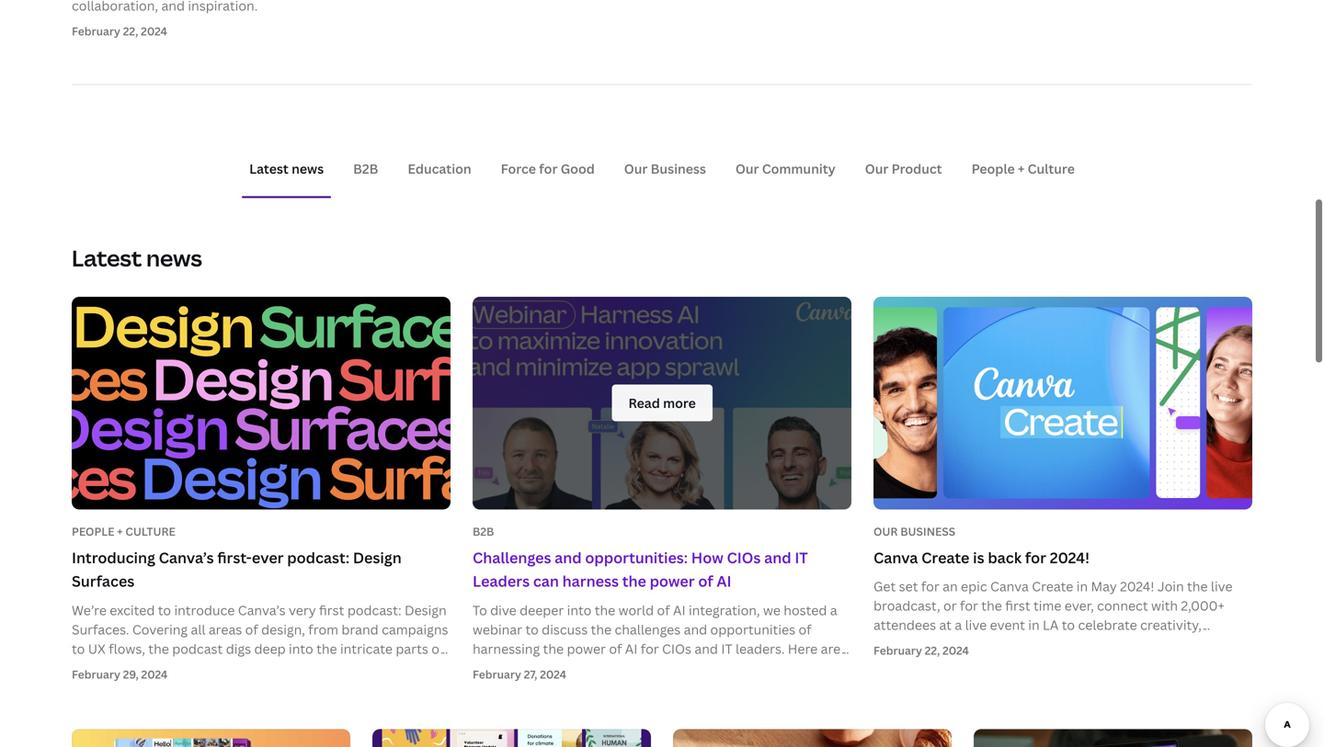 Task type: locate. For each thing, give the bounding box(es) containing it.
0 vertical spatial news
[[292, 160, 324, 178]]

0 horizontal spatial 22,
[[123, 23, 138, 38]]

1 horizontal spatial it
[[795, 548, 808, 568]]

we're excited to introduce canva's very first podcast: design surfaces. covering all areas of design, from brand campaigns to ux flows, the podcast digs deep into the intricate parts of designers' brains to unearth valuable insights, unique perspectives, and what makes them tick.
[[72, 602, 448, 696]]

design for ever
[[353, 548, 402, 568]]

power
[[650, 572, 695, 591], [567, 640, 606, 658]]

0 vertical spatial ai
[[717, 572, 732, 591]]

perspectives,
[[72, 679, 155, 696]]

integration,
[[689, 602, 760, 619]]

world
[[619, 602, 654, 619]]

surfaces.
[[72, 621, 129, 638]]

first
[[1005, 597, 1031, 615], [319, 602, 344, 619]]

blue background with two smiling faces and the text canva create image
[[874, 297, 1252, 510]]

0 horizontal spatial first
[[319, 602, 344, 619]]

podcast: inside the we're excited to introduce canva's very first podcast: design surfaces. covering all areas of design, from brand campaigns to ux flows, the podcast digs deep into the intricate parts of designers' brains to unearth valuable insights, unique perspectives, and what makes them tick.
[[347, 602, 401, 619]]

0 vertical spatial into
[[567, 602, 592, 619]]

culture inside people + culture introducing canva's first-ever podcast: design surfaces
[[125, 524, 175, 539]]

0 vertical spatial 2024!
[[1050, 548, 1090, 568]]

canva inside get set for an epic canva create in may 2024! join the live broadcast, or for the first time ever,  connect with 2,000+ attendees at a live event in la to celebrate creativity, collaboration, and inspiration.
[[990, 578, 1029, 596]]

1 horizontal spatial live
[[1211, 578, 1233, 596]]

people up introducing
[[72, 524, 114, 539]]

our business link
[[624, 160, 706, 178]]

join
[[1158, 578, 1184, 596]]

1 horizontal spatial latest news
[[249, 160, 324, 178]]

to inside get set for an epic canva create in may 2024! join the live broadcast, or for the first time ever,  connect with 2,000+ attendees at a live event in la to celebrate creativity, collaboration, and inspiration.
[[1062, 617, 1075, 634]]

for right back
[[1025, 548, 1046, 568]]

0 vertical spatial podcast:
[[287, 548, 350, 568]]

intricate
[[340, 640, 393, 658]]

canva's up design,
[[238, 602, 286, 619]]

first-
[[217, 548, 252, 568]]

b2b
[[353, 160, 378, 178], [473, 524, 494, 539]]

create up time
[[1032, 578, 1074, 596]]

1 horizontal spatial a
[[955, 617, 962, 634]]

0 horizontal spatial +
[[117, 524, 123, 539]]

b2b up "challenges"
[[473, 524, 494, 539]]

canva's for introduce
[[238, 602, 286, 619]]

0 vertical spatial power
[[650, 572, 695, 591]]

2 vertical spatial ai
[[625, 640, 638, 658]]

latest
[[249, 160, 289, 178], [72, 243, 142, 273]]

cios down the challenges
[[662, 640, 692, 658]]

27,
[[524, 667, 537, 682]]

0 vertical spatial culture
[[1028, 160, 1075, 178]]

1 horizontal spatial cios
[[727, 548, 761, 568]]

our product
[[865, 160, 942, 178]]

our for our business
[[624, 160, 648, 178]]

0 horizontal spatial ai
[[625, 640, 638, 658]]

february
[[72, 23, 120, 38], [874, 643, 922, 659], [72, 667, 120, 682], [473, 667, 521, 682]]

1 vertical spatial canva
[[990, 578, 1029, 596]]

first inside the we're excited to introduce canva's very first podcast: design surfaces. covering all areas of design, from brand campaigns to ux flows, the podcast digs deep into the intricate parts of designers' brains to unearth valuable insights, unique perspectives, and what makes them tick.
[[319, 602, 344, 619]]

0 horizontal spatial culture
[[125, 524, 175, 539]]

top
[[496, 660, 518, 677]]

canva's left first-
[[159, 548, 214, 568]]

what
[[185, 679, 215, 696]]

1 horizontal spatial b2b
[[473, 524, 494, 539]]

into inside the we're excited to introduce canva's very first podcast: design surfaces. covering all areas of design, from brand campaigns to ux flows, the podcast digs deep into the intricate parts of designers' brains to unearth valuable insights, unique perspectives, and what makes them tick.
[[289, 640, 313, 658]]

1 vertical spatial february 22, 2024
[[874, 643, 969, 659]]

1 horizontal spatial +
[[1018, 160, 1025, 178]]

0 horizontal spatial design
[[353, 548, 402, 568]]

good
[[561, 160, 595, 178]]

1 vertical spatial live
[[965, 617, 987, 634]]

0 horizontal spatial news
[[146, 243, 202, 273]]

of right parts
[[432, 640, 445, 658]]

we
[[763, 602, 781, 619]]

0 horizontal spatial business
[[651, 160, 706, 178]]

all
[[191, 621, 205, 638]]

1 horizontal spatial in
[[1077, 578, 1088, 596]]

of inside b2b challenges and opportunities: how cios and it leaders can harness the power of ai
[[698, 572, 713, 591]]

2024! up the ever,
[[1050, 548, 1090, 568]]

canva up the get
[[874, 548, 918, 568]]

attendees
[[874, 617, 936, 634]]

people right product
[[972, 160, 1015, 178]]

1 vertical spatial 2024!
[[1120, 578, 1155, 596]]

to right la
[[1062, 617, 1075, 634]]

of down how
[[698, 572, 713, 591]]

1 vertical spatial 22,
[[925, 643, 940, 659]]

1 vertical spatial cios
[[662, 640, 692, 658]]

valuable
[[248, 660, 301, 677]]

our
[[624, 160, 648, 178], [736, 160, 759, 178], [865, 160, 889, 178], [874, 524, 898, 539]]

in
[[1077, 578, 1088, 596], [1028, 617, 1040, 634]]

0 horizontal spatial into
[[289, 640, 313, 658]]

0 vertical spatial cios
[[727, 548, 761, 568]]

it down opportunities
[[721, 640, 733, 658]]

the left world
[[595, 602, 615, 619]]

1 vertical spatial into
[[289, 640, 313, 658]]

0 vertical spatial live
[[1211, 578, 1233, 596]]

1 horizontal spatial design
[[405, 602, 447, 619]]

0 horizontal spatial it
[[721, 640, 733, 658]]

it
[[795, 548, 808, 568], [721, 640, 733, 658]]

0 vertical spatial people
[[972, 160, 1015, 178]]

first up from
[[319, 602, 344, 619]]

podcast:
[[287, 548, 350, 568], [347, 602, 401, 619]]

2024
[[141, 23, 167, 38], [943, 643, 969, 659], [141, 667, 168, 682], [540, 667, 566, 682]]

ai inside b2b challenges and opportunities: how cios and it leaders can harness the power of ai
[[717, 572, 732, 591]]

of
[[698, 572, 713, 591], [657, 602, 670, 619], [245, 621, 258, 638], [799, 621, 812, 638], [432, 640, 445, 658], [609, 640, 622, 658]]

for left the an
[[921, 578, 940, 596]]

design for first
[[405, 602, 447, 619]]

covering
[[132, 621, 188, 638]]

cios right how
[[727, 548, 761, 568]]

0 vertical spatial design
[[353, 548, 402, 568]]

flows,
[[109, 640, 145, 658]]

design inside people + culture introducing canva's first-ever podcast: design surfaces
[[353, 548, 402, 568]]

1 horizontal spatial canva's
[[238, 602, 286, 619]]

podcast: right ever
[[287, 548, 350, 568]]

1 vertical spatial people
[[72, 524, 114, 539]]

1 horizontal spatial culture
[[1028, 160, 1075, 178]]

news
[[292, 160, 324, 178], [146, 243, 202, 273]]

1 vertical spatial latest
[[72, 243, 142, 273]]

into down design,
[[289, 640, 313, 658]]

0 horizontal spatial latest
[[72, 243, 142, 273]]

business inside our business canva create is back for 2024!
[[900, 524, 956, 539]]

1 vertical spatial design
[[405, 602, 447, 619]]

our business
[[624, 160, 706, 178]]

connect
[[1097, 597, 1148, 615]]

design up brand
[[353, 548, 402, 568]]

the down opportunities: on the bottom of the page
[[622, 572, 646, 591]]

leaders
[[473, 572, 530, 591]]

1 vertical spatial power
[[567, 640, 606, 658]]

2024 for introducing canva's first-ever podcast: design surfaces
[[141, 667, 168, 682]]

designers'
[[72, 660, 135, 677]]

february for canva create is back for 2024!
[[874, 643, 922, 659]]

1 horizontal spatial february 22, 2024
[[874, 643, 969, 659]]

0 horizontal spatial b2b
[[353, 160, 378, 178]]

canva
[[874, 548, 918, 568], [990, 578, 1029, 596]]

our inside our business canva create is back for 2024!
[[874, 524, 898, 539]]

to
[[158, 602, 171, 619], [1062, 617, 1075, 634], [525, 621, 539, 638], [72, 640, 85, 658], [180, 660, 193, 677]]

ai up the challenges
[[673, 602, 686, 619]]

0 vertical spatial it
[[795, 548, 808, 568]]

and
[[555, 548, 582, 568], [764, 548, 791, 568], [684, 621, 707, 638], [963, 636, 987, 654], [695, 640, 718, 658], [158, 679, 182, 696]]

a right at
[[955, 617, 962, 634]]

of up the digs
[[245, 621, 258, 638]]

0 horizontal spatial power
[[567, 640, 606, 658]]

our for our product
[[865, 160, 889, 178]]

in left la
[[1028, 617, 1040, 634]]

cios
[[727, 548, 761, 568], [662, 640, 692, 658]]

the
[[622, 572, 646, 591], [1187, 578, 1208, 596], [981, 597, 1002, 615], [595, 602, 615, 619], [591, 621, 612, 638], [148, 640, 169, 658], [316, 640, 337, 658], [543, 640, 564, 658], [473, 660, 493, 677]]

0 horizontal spatial canva
[[874, 548, 918, 568]]

0 horizontal spatial a
[[830, 602, 837, 619]]

1 horizontal spatial 2024!
[[1120, 578, 1155, 596]]

of up the challenges
[[657, 602, 670, 619]]

0 vertical spatial 22,
[[123, 23, 138, 38]]

for down the challenges
[[641, 640, 659, 658]]

canva's inside the we're excited to introduce canva's very first podcast: design surfaces. covering all areas of design, from brand campaigns to ux flows, the podcast digs deep into the intricate parts of designers' brains to unearth valuable insights, unique perspectives, and what makes them tick.
[[238, 602, 286, 619]]

1 vertical spatial business
[[900, 524, 956, 539]]

a right hosted
[[830, 602, 837, 619]]

hosted
[[784, 602, 827, 619]]

1 horizontal spatial power
[[650, 572, 695, 591]]

create up the an
[[922, 548, 970, 568]]

may
[[1091, 578, 1117, 596]]

power inside to dive deeper into the world of ai integration, we hosted a webinar to discuss the challenges and opportunities of harnessing the power of ai for cios and it leaders. here are the top takeaways.
[[567, 640, 606, 658]]

for right the or
[[960, 597, 978, 615]]

design inside the we're excited to introduce canva's very first podcast: design surfaces. covering all areas of design, from brand campaigns to ux flows, the podcast digs deep into the intricate parts of designers' brains to unearth valuable insights, unique perspectives, and what makes them tick.
[[405, 602, 447, 619]]

canva's for introducing
[[159, 548, 214, 568]]

1 vertical spatial +
[[117, 524, 123, 539]]

it inside b2b challenges and opportunities: how cios and it leaders can harness the power of ai
[[795, 548, 808, 568]]

it up hosted
[[795, 548, 808, 568]]

to
[[473, 602, 487, 619]]

first up event
[[1005, 597, 1031, 615]]

into up the discuss
[[567, 602, 592, 619]]

the up event
[[981, 597, 1002, 615]]

0 vertical spatial +
[[1018, 160, 1025, 178]]

our for our business canva create is back for 2024!
[[874, 524, 898, 539]]

people
[[972, 160, 1015, 178], [72, 524, 114, 539]]

our up the get
[[874, 524, 898, 539]]

our left the community
[[736, 160, 759, 178]]

february 27, 2024
[[473, 667, 566, 682]]

0 horizontal spatial people
[[72, 524, 114, 539]]

0 vertical spatial business
[[651, 160, 706, 178]]

1 vertical spatial b2b
[[473, 524, 494, 539]]

1 vertical spatial canva's
[[238, 602, 286, 619]]

0 vertical spatial b2b
[[353, 160, 378, 178]]

from
[[308, 621, 338, 638]]

0 vertical spatial latest
[[249, 160, 289, 178]]

b2b for b2b
[[353, 160, 378, 178]]

1 horizontal spatial canva
[[990, 578, 1029, 596]]

to up covering
[[158, 602, 171, 619]]

1 vertical spatial podcast:
[[347, 602, 401, 619]]

2 horizontal spatial ai
[[717, 572, 732, 591]]

excited
[[110, 602, 155, 619]]

1 vertical spatial in
[[1028, 617, 1040, 634]]

podcast: inside people + culture introducing canva's first-ever podcast: design surfaces
[[287, 548, 350, 568]]

0 horizontal spatial canva's
[[159, 548, 214, 568]]

1 vertical spatial it
[[721, 640, 733, 658]]

0 vertical spatial in
[[1077, 578, 1088, 596]]

our left product
[[865, 160, 889, 178]]

education
[[408, 160, 471, 178]]

0 vertical spatial create
[[922, 548, 970, 568]]

business for our business
[[651, 160, 706, 178]]

0 horizontal spatial in
[[1028, 617, 1040, 634]]

culture
[[1028, 160, 1075, 178], [125, 524, 175, 539]]

people inside people + culture introducing canva's first-ever podcast: design surfaces
[[72, 524, 114, 539]]

power down the discuss
[[567, 640, 606, 658]]

of down the challenges
[[609, 640, 622, 658]]

ai up integration,
[[717, 572, 732, 591]]

design up campaigns
[[405, 602, 447, 619]]

0 horizontal spatial create
[[922, 548, 970, 568]]

latest news
[[249, 160, 324, 178], [72, 243, 202, 273]]

business for our business canva create is back for 2024!
[[900, 524, 956, 539]]

b2b inside b2b challenges and opportunities: how cios and it leaders can harness the power of ai
[[473, 524, 494, 539]]

0 horizontal spatial cios
[[662, 640, 692, 658]]

for
[[539, 160, 558, 178], [1025, 548, 1046, 568], [921, 578, 940, 596], [960, 597, 978, 615], [641, 640, 659, 658]]

our right "good"
[[624, 160, 648, 178]]

the inside b2b challenges and opportunities: how cios and it leaders can harness the power of ai
[[622, 572, 646, 591]]

0 vertical spatial canva's
[[159, 548, 214, 568]]

2024!
[[1050, 548, 1090, 568], [1120, 578, 1155, 596]]

0 vertical spatial canva
[[874, 548, 918, 568]]

makes
[[218, 679, 258, 696]]

ai down the challenges
[[625, 640, 638, 658]]

takeaways.
[[521, 660, 588, 677]]

business
[[651, 160, 706, 178], [900, 524, 956, 539]]

to down podcast
[[180, 660, 193, 677]]

22,
[[123, 23, 138, 38], [925, 643, 940, 659]]

february 22, 2024
[[72, 23, 167, 38], [874, 643, 969, 659]]

harness
[[562, 572, 619, 591]]

to left ux
[[72, 640, 85, 658]]

1 horizontal spatial into
[[567, 602, 592, 619]]

get
[[874, 578, 896, 596]]

live up the 2,000+
[[1211, 578, 1233, 596]]

+ inside people + culture introducing canva's first-ever podcast: design surfaces
[[117, 524, 123, 539]]

2024! up connect
[[1120, 578, 1155, 596]]

29,
[[123, 667, 139, 682]]

to down deeper
[[525, 621, 539, 638]]

1 vertical spatial culture
[[125, 524, 175, 539]]

0 vertical spatial february 22, 2024
[[72, 23, 167, 38]]

1 horizontal spatial ai
[[673, 602, 686, 619]]

to inside to dive deeper into the world of ai integration, we hosted a webinar to discuss the challenges and opportunities of harnessing the power of ai for cios and it leaders. here are the top takeaways.
[[525, 621, 539, 638]]

live right at
[[965, 617, 987, 634]]

it inside to dive deeper into the world of ai integration, we hosted a webinar to discuss the challenges and opportunities of harnessing the power of ai for cios and it leaders. here are the top takeaways.
[[721, 640, 733, 658]]

0 horizontal spatial 2024!
[[1050, 548, 1090, 568]]

for left "good"
[[539, 160, 558, 178]]

canva inside our business canva create is back for 2024!
[[874, 548, 918, 568]]

1 horizontal spatial business
[[900, 524, 956, 539]]

0 horizontal spatial latest news
[[72, 243, 202, 273]]

1 vertical spatial create
[[1032, 578, 1074, 596]]

1 horizontal spatial first
[[1005, 597, 1031, 615]]

0 vertical spatial latest news
[[249, 160, 324, 178]]

1 horizontal spatial latest
[[249, 160, 289, 178]]

1 horizontal spatial people
[[972, 160, 1015, 178]]

+ for people + culture
[[1018, 160, 1025, 178]]

here
[[788, 640, 818, 658]]

canva down back
[[990, 578, 1029, 596]]

unearth
[[196, 660, 245, 677]]

a
[[830, 602, 837, 619], [955, 617, 962, 634]]

of down hosted
[[799, 621, 812, 638]]

ever,
[[1065, 597, 1094, 615]]

0 horizontal spatial live
[[965, 617, 987, 634]]

1 horizontal spatial create
[[1032, 578, 1074, 596]]

power down how
[[650, 572, 695, 591]]

podcast: up brand
[[347, 602, 401, 619]]

collaboration,
[[874, 636, 960, 654]]

in up the ever,
[[1077, 578, 1088, 596]]

into inside to dive deeper into the world of ai integration, we hosted a webinar to discuss the challenges and opportunities of harnessing the power of ai for cios and it leaders. here are the top takeaways.
[[567, 602, 592, 619]]

to dive deeper into the world of ai integration, we hosted a webinar to discuss the challenges and opportunities of harnessing the power of ai for cios and it leaders. here are the top takeaways.
[[473, 602, 841, 677]]

canva's inside people + culture introducing canva's first-ever podcast: design surfaces
[[159, 548, 214, 568]]

b2b left education
[[353, 160, 378, 178]]



Task type: describe. For each thing, give the bounding box(es) containing it.
digs
[[226, 640, 251, 658]]

culture for people + culture introducing canva's first-ever podcast: design surfaces
[[125, 524, 175, 539]]

are
[[821, 640, 841, 658]]

podcast
[[172, 640, 223, 658]]

1 vertical spatial news
[[146, 243, 202, 273]]

celebrate
[[1078, 617, 1137, 634]]

at
[[939, 617, 952, 634]]

create inside our business canva create is back for 2024!
[[922, 548, 970, 568]]

february for introducing canva's first-ever podcast: design surfaces
[[72, 667, 120, 682]]

epic
[[961, 578, 987, 596]]

our community
[[736, 160, 836, 178]]

them
[[261, 679, 293, 696]]

people + culture introducing canva's first-ever podcast: design surfaces
[[72, 524, 402, 591]]

the right the discuss
[[591, 621, 612, 638]]

design,
[[261, 621, 305, 638]]

challenges
[[615, 621, 681, 638]]

ux
[[88, 640, 106, 658]]

podcast: for ever
[[287, 548, 350, 568]]

leaders.
[[736, 640, 785, 658]]

power inside b2b challenges and opportunities: how cios and it leaders can harness the power of ai
[[650, 572, 695, 591]]

brains
[[138, 660, 177, 677]]

b2b link
[[353, 160, 378, 178]]

b2b challenges and opportunities: how cios and it leaders can harness the power of ai
[[473, 524, 808, 591]]

brand
[[342, 621, 379, 638]]

podcast: for first
[[347, 602, 401, 619]]

challenges
[[473, 548, 551, 568]]

create inside get set for an epic canva create in may 2024! join the live broadcast, or for the first time ever,  connect with 2,000+ attendees at a live event in la to celebrate creativity, collaboration, and inspiration.
[[1032, 578, 1074, 596]]

cios inside b2b challenges and opportunities: how cios and it leaders can harness the power of ai
[[727, 548, 761, 568]]

for inside to dive deeper into the world of ai integration, we hosted a webinar to discuss the challenges and opportunities of harnessing the power of ai for cios and it leaders. here are the top takeaways.
[[641, 640, 659, 658]]

2024! inside our business canva create is back for 2024!
[[1050, 548, 1090, 568]]

1 horizontal spatial 22,
[[925, 643, 940, 659]]

february 29, 2024
[[72, 667, 168, 682]]

event
[[990, 617, 1025, 634]]

with
[[1151, 597, 1178, 615]]

community
[[762, 160, 836, 178]]

february inside february 22, 2024 link
[[72, 23, 120, 38]]

2,000+
[[1181, 597, 1225, 615]]

introduce
[[174, 602, 235, 619]]

the down covering
[[148, 640, 169, 658]]

and inside the we're excited to introduce canva's very first podcast: design surfaces. covering all areas of design, from brand campaigns to ux flows, the podcast digs deep into the intricate parts of designers' brains to unearth valuable insights, unique perspectives, and what makes them tick.
[[158, 679, 182, 696]]

set
[[899, 578, 918, 596]]

our business canva create is back for 2024!
[[874, 524, 1090, 568]]

people for people + culture introducing canva's first-ever podcast: design surfaces
[[72, 524, 114, 539]]

ever
[[252, 548, 284, 568]]

is
[[973, 548, 985, 568]]

february for challenges and opportunities: how cios and it leaders can harness the power of ai
[[473, 667, 521, 682]]

and inside get set for an epic canva create in may 2024! join the live broadcast, or for the first time ever,  connect with 2,000+ attendees at a live event in la to celebrate creativity, collaboration, and inspiration.
[[963, 636, 987, 654]]

deeper
[[520, 602, 564, 619]]

creativity,
[[1140, 617, 1202, 634]]

broadcast,
[[874, 597, 940, 615]]

opportunities:
[[585, 548, 688, 568]]

our product link
[[865, 160, 942, 178]]

the left top
[[473, 660, 493, 677]]

1 horizontal spatial news
[[292, 160, 324, 178]]

can
[[533, 572, 559, 591]]

force
[[501, 160, 536, 178]]

inspiration.
[[990, 636, 1060, 654]]

opportunities
[[710, 621, 796, 638]]

+ for people + culture introducing canva's first-ever podcast: design surfaces
[[117, 524, 123, 539]]

unique
[[358, 660, 401, 677]]

a inside get set for an epic canva create in may 2024! join the live broadcast, or for the first time ever,  connect with 2,000+ attendees at a live event in la to celebrate creativity, collaboration, and inspiration.
[[955, 617, 962, 634]]

introducing
[[72, 548, 155, 568]]

deep
[[254, 640, 286, 658]]

1 vertical spatial latest news
[[72, 243, 202, 273]]

b2b for b2b challenges and opportunities: how cios and it leaders can harness the power of ai
[[473, 524, 494, 539]]

parts
[[396, 640, 428, 658]]

webinar
[[473, 621, 522, 638]]

2024! inside get set for an epic canva create in may 2024! join the live broadcast, or for the first time ever,  connect with 2,000+ attendees at a live event in la to celebrate creativity, collaboration, and inspiration.
[[1120, 578, 1155, 596]]

or
[[944, 597, 957, 615]]

2024 for canva create is back for 2024!
[[943, 643, 969, 659]]

education link
[[408, 160, 471, 178]]

0 horizontal spatial february 22, 2024
[[72, 23, 167, 38]]

an
[[943, 578, 958, 596]]

the up 'takeaways.'
[[543, 640, 564, 658]]

the up the 2,000+
[[1187, 578, 1208, 596]]

back
[[988, 548, 1022, 568]]

image of tim sheedy from ecostysm, natalie piucco from google australia and robert kawalsky from canva, joining together for a canva cio webinar about harnessing ai to maximize innovation and minimize app sprawl. image
[[454, 286, 870, 521]]

culture for people + culture
[[1028, 160, 1075, 178]]

black background with words design surfaces repeated in bright colours image
[[72, 297, 451, 510]]

people + culture
[[972, 160, 1075, 178]]

time
[[1034, 597, 1062, 615]]

2024 for challenges and opportunities: how cios and it leaders can harness the power of ai
[[540, 667, 566, 682]]

the up insights,
[[316, 640, 337, 658]]

22, inside february 22, 2024 link
[[123, 23, 138, 38]]

dive
[[490, 602, 517, 619]]

product
[[892, 160, 942, 178]]

we're
[[72, 602, 107, 619]]

for inside our business canva create is back for 2024!
[[1025, 548, 1046, 568]]

force for good
[[501, 160, 595, 178]]

force for good link
[[501, 160, 595, 178]]

very
[[289, 602, 316, 619]]

get set for an epic canva create in may 2024! join the live broadcast, or for the first time ever,  connect with 2,000+ attendees at a live event in la to celebrate creativity, collaboration, and inspiration.
[[874, 578, 1233, 654]]

campaigns
[[382, 621, 448, 638]]

tick.
[[296, 679, 322, 696]]

a inside to dive deeper into the world of ai integration, we hosted a webinar to discuss the challenges and opportunities of harnessing the power of ai for cios and it leaders. here are the top takeaways.
[[830, 602, 837, 619]]

people for people + culture
[[972, 160, 1015, 178]]

1 vertical spatial ai
[[673, 602, 686, 619]]

cios inside to dive deeper into the world of ai integration, we hosted a webinar to discuss the challenges and opportunities of harnessing the power of ai for cios and it leaders. here are the top takeaways.
[[662, 640, 692, 658]]

areas
[[209, 621, 242, 638]]

first inside get set for an epic canva create in may 2024! join the live broadcast, or for the first time ever,  connect with 2,000+ attendees at a live event in la to celebrate creativity, collaboration, and inspiration.
[[1005, 597, 1031, 615]]

surfaces
[[72, 572, 135, 591]]

la
[[1043, 617, 1059, 634]]

february 22, 2024 link
[[72, 0, 651, 40]]

people + culture link
[[972, 160, 1075, 178]]

insights,
[[304, 660, 355, 677]]

harnessing
[[473, 640, 540, 658]]

our for our community
[[736, 160, 759, 178]]



Task type: vqa. For each thing, say whether or not it's contained in the screenshot.
custom prints
no



